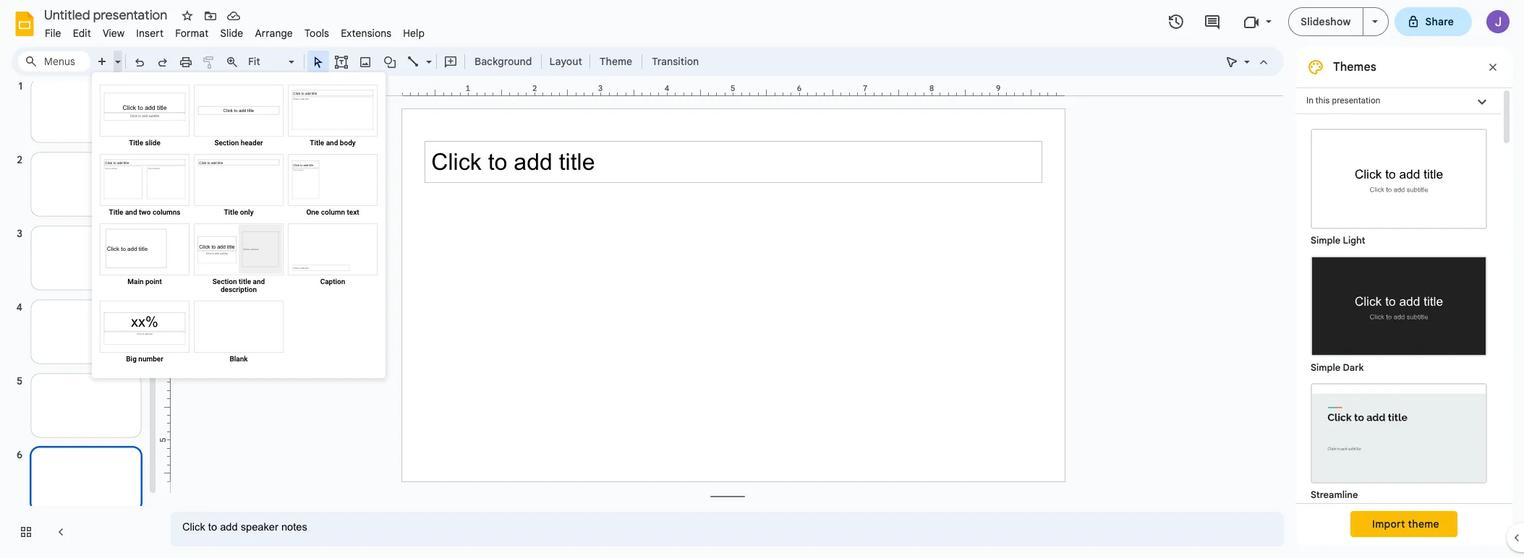 Task type: describe. For each thing, give the bounding box(es) containing it.
theme
[[600, 55, 633, 68]]

column
[[321, 208, 345, 216]]

title slide
[[129, 139, 161, 147]]

cell inside 'themes' application
[[286, 299, 380, 368]]

background button
[[468, 51, 539, 72]]

slide menu item
[[215, 25, 249, 42]]

title
[[239, 278, 251, 286]]

row containing big number
[[98, 299, 380, 368]]

one column text
[[306, 208, 359, 216]]

text
[[347, 208, 359, 216]]

simple light
[[1311, 234, 1366, 247]]

shape image
[[382, 51, 398, 72]]

import theme
[[1373, 518, 1440, 531]]

two
[[139, 208, 151, 216]]

slide
[[145, 139, 161, 147]]

and for body
[[326, 139, 338, 147]]

themes section
[[1296, 47, 1513, 559]]

Simple Dark radio
[[1304, 249, 1495, 376]]

header
[[241, 139, 263, 147]]

tools
[[305, 27, 329, 40]]

row containing title and two columns
[[98, 152, 380, 221]]

help menu item
[[398, 25, 431, 42]]

title for title and body
[[310, 139, 324, 147]]

select line image
[[423, 52, 432, 57]]

Menus field
[[18, 51, 90, 72]]

slide
[[220, 27, 243, 40]]

view
[[103, 27, 125, 40]]

insert image image
[[357, 51, 374, 72]]

simple for simple light
[[1311, 234, 1341, 247]]

row containing title slide
[[98, 83, 380, 152]]

point
[[145, 278, 162, 286]]

share
[[1426, 15, 1455, 28]]

caption
[[320, 278, 345, 286]]

big number
[[126, 355, 163, 363]]

title for title slide
[[129, 139, 143, 147]]

main toolbar
[[90, 51, 706, 72]]

columns
[[153, 208, 181, 216]]

share button
[[1395, 7, 1473, 36]]

Rename text field
[[39, 6, 176, 23]]

transition button
[[646, 51, 706, 72]]

format menu item
[[169, 25, 215, 42]]

arrange menu item
[[249, 25, 299, 42]]

title and two columns
[[109, 208, 181, 216]]

body
[[340, 139, 356, 147]]

mode and view toolbar
[[1221, 47, 1276, 76]]

Simple Light radio
[[1304, 122, 1495, 559]]

simple for simple dark
[[1311, 362, 1341, 374]]

big
[[126, 355, 137, 363]]

layout button
[[545, 51, 587, 72]]

and inside section title and description
[[253, 278, 265, 286]]

menu bar inside menu bar banner
[[39, 19, 431, 43]]

section header
[[215, 139, 263, 147]]

one
[[306, 208, 319, 216]]

themes
[[1334, 60, 1377, 75]]

file
[[45, 27, 61, 40]]

and for two
[[125, 208, 137, 216]]

Streamline radio
[[1304, 376, 1495, 504]]

in
[[1307, 96, 1314, 106]]

file menu item
[[39, 25, 67, 42]]

navigation inside 'themes' application
[[0, 64, 159, 559]]



Task type: locate. For each thing, give the bounding box(es) containing it.
Zoom text field
[[246, 51, 287, 72]]

main point
[[128, 278, 162, 286]]

this
[[1316, 96, 1331, 106]]

slideshow
[[1301, 15, 1352, 28]]

0 horizontal spatial and
[[125, 208, 137, 216]]

simple dark
[[1311, 362, 1365, 374]]

slideshow button
[[1289, 7, 1364, 36]]

theme button
[[593, 51, 639, 72]]

themes application
[[0, 0, 1525, 559]]

import theme button
[[1351, 512, 1458, 538]]

row down title only
[[98, 221, 380, 299]]

2 horizontal spatial and
[[326, 139, 338, 147]]

title left "only" in the top left of the page
[[224, 208, 238, 216]]

simple left dark at right bottom
[[1311, 362, 1341, 374]]

row containing main point
[[98, 221, 380, 299]]

import
[[1373, 518, 1406, 531]]

section for section header
[[215, 139, 239, 147]]

and
[[326, 139, 338, 147], [125, 208, 137, 216], [253, 278, 265, 286]]

section left the header
[[215, 139, 239, 147]]

title left slide
[[129, 139, 143, 147]]

2 simple from the top
[[1311, 362, 1341, 374]]

dark
[[1344, 362, 1365, 374]]

title left two
[[109, 208, 123, 216]]

tools menu item
[[299, 25, 335, 42]]

2 row from the top
[[98, 152, 380, 221]]

Zoom field
[[244, 51, 301, 72]]

1 vertical spatial simple
[[1311, 362, 1341, 374]]

title for title and two columns
[[109, 208, 123, 216]]

edit menu item
[[67, 25, 97, 42]]

row down "zoom" "text box"
[[98, 83, 380, 152]]

0 vertical spatial section
[[215, 139, 239, 147]]

simple inside radio
[[1311, 234, 1341, 247]]

and left two
[[125, 208, 137, 216]]

edit
[[73, 27, 91, 40]]

option group inside the themes "section"
[[1296, 114, 1502, 559]]

and left body
[[326, 139, 338, 147]]

blank
[[230, 355, 248, 363]]

title
[[129, 139, 143, 147], [310, 139, 324, 147], [109, 208, 123, 216], [224, 208, 238, 216]]

light
[[1344, 234, 1366, 247]]

menu bar containing file
[[39, 19, 431, 43]]

section
[[215, 139, 239, 147], [213, 278, 237, 286]]

transition
[[652, 55, 699, 68]]

only
[[240, 208, 254, 216]]

simple inside option
[[1311, 362, 1341, 374]]

extensions
[[341, 27, 392, 40]]

background
[[475, 55, 532, 68]]

row down description
[[98, 299, 380, 368]]

in this presentation
[[1307, 96, 1381, 106]]

row
[[98, 83, 380, 152], [98, 152, 380, 221], [98, 221, 380, 299], [98, 299, 380, 368]]

0 vertical spatial and
[[326, 139, 338, 147]]

1 horizontal spatial and
[[253, 278, 265, 286]]

insert menu item
[[130, 25, 169, 42]]

option group
[[1296, 114, 1502, 559]]

presentation
[[1333, 96, 1381, 106]]

3 row from the top
[[98, 221, 380, 299]]

format
[[175, 27, 209, 40]]

layout
[[550, 55, 583, 68]]

1 vertical spatial and
[[125, 208, 137, 216]]

row down section header
[[98, 152, 380, 221]]

streamline
[[1311, 489, 1359, 502]]

insert
[[136, 27, 164, 40]]

simple left light
[[1311, 234, 1341, 247]]

main
[[128, 278, 144, 286]]

4 row from the top
[[98, 299, 380, 368]]

menu bar banner
[[0, 0, 1525, 559]]

view menu item
[[97, 25, 130, 42]]

simple
[[1311, 234, 1341, 247], [1311, 362, 1341, 374]]

option group containing simple light
[[1296, 114, 1502, 559]]

navigation
[[0, 64, 159, 559]]

presentation options image
[[1373, 20, 1378, 23]]

title left body
[[310, 139, 324, 147]]

title and body
[[310, 139, 356, 147]]

cell
[[286, 299, 380, 368]]

1 simple from the top
[[1311, 234, 1341, 247]]

Star checkbox
[[177, 6, 198, 26]]

1 vertical spatial section
[[213, 278, 237, 286]]

section inside section title and description
[[213, 278, 237, 286]]

extensions menu item
[[335, 25, 398, 42]]

help
[[403, 27, 425, 40]]

and right title
[[253, 278, 265, 286]]

arrange
[[255, 27, 293, 40]]

section for section title and description
[[213, 278, 237, 286]]

menu bar
[[39, 19, 431, 43]]

1 row from the top
[[98, 83, 380, 152]]

2 vertical spatial and
[[253, 278, 265, 286]]

section left title
[[213, 278, 237, 286]]

title for title only
[[224, 208, 238, 216]]

number
[[138, 355, 163, 363]]

section title and description
[[213, 278, 265, 294]]

in this presentation tab
[[1296, 88, 1502, 114]]

theme
[[1409, 518, 1440, 531]]

description
[[221, 286, 257, 294]]

title only
[[224, 208, 254, 216]]

0 vertical spatial simple
[[1311, 234, 1341, 247]]



Task type: vqa. For each thing, say whether or not it's contained in the screenshot.


